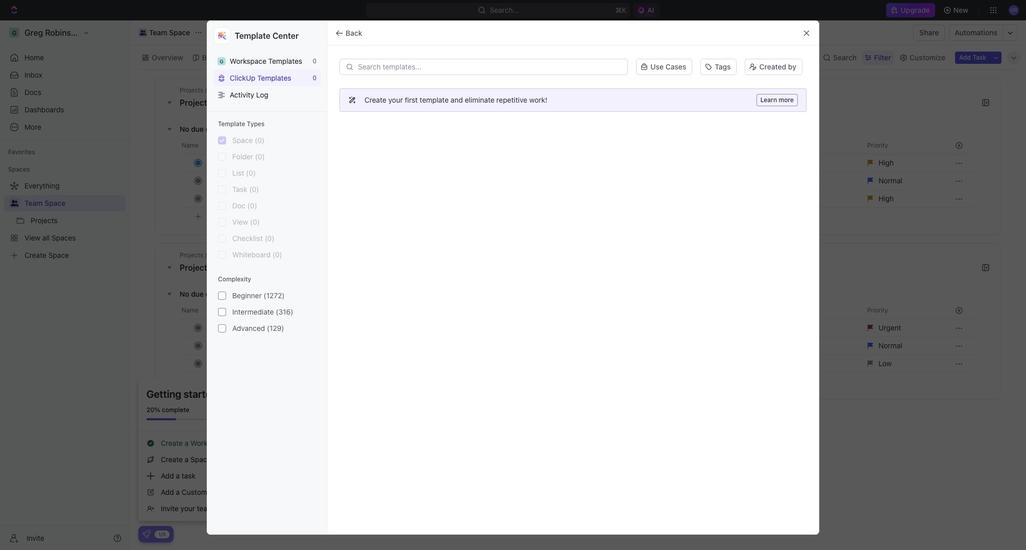 Task type: describe. For each thing, give the bounding box(es) containing it.
gantt
[[321, 53, 340, 62]]

docs link
[[4, 84, 126, 101]]

date for 1
[[206, 289, 221, 298]]

tags button
[[697, 58, 741, 76]]

tags
[[715, 62, 731, 71]]

(0) for whiteboard (0)
[[273, 250, 282, 259]]

date for 2
[[206, 124, 221, 133]]

no for project 2
[[180, 124, 189, 133]]

spaces
[[8, 165, 30, 173]]

started
[[184, 388, 218, 400]]

share
[[920, 28, 939, 37]]

upgrade link
[[887, 3, 935, 17]]

doc (0)
[[232, 201, 257, 210]]

back
[[346, 28, 362, 37]]

learn more link
[[757, 94, 798, 106]]

customize
[[910, 53, 946, 62]]

onboarding checklist button image
[[142, 530, 151, 538]]

task up doc
[[232, 185, 247, 194]]

checklist
[[232, 234, 263, 243]]

new
[[954, 6, 969, 14]]

template for template types
[[218, 120, 245, 128]]

create for create a workspace
[[161, 439, 183, 447]]

and
[[451, 96, 463, 104]]

task down task 2
[[208, 194, 224, 203]]

use
[[651, 62, 664, 71]]

beginner (1272)
[[232, 291, 285, 300]]

center
[[273, 31, 299, 40]]

task
[[182, 471, 196, 480]]

add up the intermediate (316)
[[261, 290, 272, 298]]

1 vertical spatial workspace
[[191, 439, 227, 447]]

created by button
[[741, 58, 807, 76]]

add task up (316)
[[261, 290, 288, 298]]

complete
[[162, 406, 190, 414]]

work!
[[530, 96, 548, 104]]

folder
[[232, 152, 253, 161]]

space inside tree
[[45, 199, 66, 207]]

by
[[789, 62, 797, 71]]

task 1 link
[[206, 156, 696, 170]]

team
[[197, 504, 214, 513]]

onboarding checklist button element
[[142, 530, 151, 538]]

add down add a task at left bottom
[[161, 488, 174, 496]]

add down automations button
[[960, 53, 971, 61]]

created by button
[[745, 59, 803, 75]]

docs
[[25, 88, 41, 97]]

team space inside tree
[[25, 199, 66, 207]]

template types
[[218, 120, 265, 128]]

task 2 link
[[206, 173, 696, 188]]

a for space
[[185, 455, 189, 464]]

template for template center
[[235, 31, 271, 40]]

table link
[[357, 50, 377, 65]]

3 inside task 3 link
[[226, 194, 230, 203]]

whiteboard
[[232, 250, 271, 259]]

add a custom field
[[161, 488, 225, 496]]

1 horizontal spatial workspace
[[230, 57, 267, 65]]

add a task
[[161, 471, 196, 480]]

greg robinson's workspace, , element
[[218, 57, 226, 65]]

calendar link
[[270, 50, 303, 65]]

1/5
[[158, 531, 166, 537]]

view (0)
[[232, 218, 260, 226]]

add up space (0)
[[261, 125, 272, 133]]

calendar
[[272, 53, 303, 62]]

Intermediate (316) checkbox
[[218, 308, 226, 316]]

inbox
[[25, 70, 42, 79]]

due for 2
[[191, 124, 204, 133]]

3 for project 1
[[228, 290, 232, 298]]

2 for project 2
[[209, 98, 214, 107]]

search button
[[820, 50, 860, 65]]

created
[[760, 62, 787, 71]]

repetitive
[[497, 96, 528, 104]]

upgrade
[[901, 6, 930, 14]]

task 2
[[208, 176, 230, 185]]

log
[[256, 90, 269, 99]]

view
[[232, 218, 248, 226]]

Search templates... text field
[[358, 63, 622, 71]]

no for project 1
[[180, 289, 189, 298]]

activity log
[[230, 90, 269, 99]]

1 for ‎task 1
[[226, 324, 229, 332]]

(0) for view (0)
[[250, 218, 260, 226]]

templates for clickup templates
[[257, 74, 291, 82]]

home link
[[4, 50, 126, 66]]

learn
[[761, 96, 777, 104]]

⌘k
[[616, 6, 627, 14]]

task 3
[[208, 194, 230, 203]]

(0) for doc (0)
[[247, 201, 257, 210]]

clickup templates
[[230, 74, 291, 82]]

new button
[[940, 2, 975, 18]]

custom
[[182, 488, 207, 496]]

favorites button
[[4, 146, 39, 158]]

your for team
[[181, 504, 195, 513]]

getting
[[147, 388, 181, 400]]

activity log button
[[213, 86, 321, 103]]

advanced (129)
[[232, 324, 284, 333]]

task down task 1
[[208, 176, 224, 185]]

board link
[[200, 50, 222, 65]]

field
[[209, 488, 225, 496]]

search
[[834, 53, 857, 62]]

(0) for folder (0)
[[255, 152, 265, 161]]

tags button
[[701, 59, 737, 75]]

(1272)
[[264, 291, 285, 300]]

invite for invite your team
[[161, 504, 179, 513]]

no due date for 2
[[180, 124, 221, 133]]

cases
[[666, 62, 687, 71]]



Task type: locate. For each thing, give the bounding box(es) containing it.
list up clickup on the left of page
[[241, 53, 253, 62]]

favorites
[[8, 148, 35, 156]]

1 vertical spatial user group image
[[10, 200, 18, 206]]

0 horizontal spatial user group image
[[10, 200, 18, 206]]

add task button down automations button
[[956, 51, 991, 64]]

add down task 3
[[208, 212, 222, 220]]

0 vertical spatial 1
[[226, 159, 229, 167]]

1 vertical spatial team space
[[25, 199, 66, 207]]

create for create a space
[[161, 455, 183, 464]]

Beginner (1272) checkbox
[[218, 292, 226, 300]]

create up create a space
[[161, 439, 183, 447]]

1 vertical spatial invite
[[27, 533, 44, 542]]

20% complete
[[147, 406, 190, 414]]

add task button
[[956, 51, 991, 64], [248, 123, 292, 135], [204, 210, 243, 223], [248, 288, 292, 300]]

0 vertical spatial templates
[[268, 57, 302, 65]]

a left 'task'
[[176, 471, 180, 480]]

list link
[[239, 50, 253, 65]]

1 vertical spatial templates
[[257, 74, 291, 82]]

intermediate
[[232, 307, 274, 316]]

1 vertical spatial list
[[232, 169, 244, 177]]

0 up activity log button
[[313, 74, 317, 82]]

1 vertical spatial 2
[[226, 176, 230, 185]]

‎task 1 link
[[206, 320, 696, 335]]

1 vertical spatial 0
[[313, 74, 317, 82]]

add task button down task 3
[[204, 210, 243, 223]]

1
[[226, 159, 229, 167], [209, 263, 213, 272], [226, 324, 229, 332]]

add task button up the intermediate (316)
[[248, 288, 292, 300]]

(0) for task (0)
[[249, 185, 259, 194]]

2 vertical spatial 3
[[228, 290, 232, 298]]

create your first template and eliminate repetitive work!
[[365, 96, 548, 104]]

1 no due date from the top
[[180, 124, 221, 133]]

date up intermediate (316) option
[[206, 289, 221, 298]]

project for project 1
[[180, 263, 207, 272]]

add task down automations button
[[960, 53, 987, 61]]

activity
[[230, 90, 254, 99]]

0 vertical spatial due
[[191, 124, 204, 133]]

(0) for space (0)
[[255, 136, 265, 145]]

team space link inside tree
[[25, 195, 124, 211]]

1 project from the top
[[180, 98, 207, 107]]

your down add a custom field
[[181, 504, 195, 513]]

1 vertical spatial team
[[25, 199, 43, 207]]

(0) down folder (0)
[[246, 169, 256, 177]]

0 horizontal spatial team space
[[25, 199, 66, 207]]

create up add a task at left bottom
[[161, 455, 183, 464]]

1 inside the task 1 link
[[226, 159, 229, 167]]

template center
[[235, 31, 299, 40]]

task down automations button
[[973, 53, 987, 61]]

templates
[[268, 57, 302, 65], [257, 74, 291, 82]]

getting started
[[147, 388, 218, 400]]

0 vertical spatial no due date
[[180, 124, 221, 133]]

add task down task 3
[[208, 212, 239, 220]]

created by
[[760, 62, 797, 71]]

list down folder
[[232, 169, 244, 177]]

task right types
[[274, 125, 288, 133]]

2 date from the top
[[206, 289, 221, 298]]

due left beginner (1272) option
[[191, 289, 204, 298]]

no down project 1
[[180, 289, 189, 298]]

doc
[[232, 201, 246, 210]]

date down project 2
[[206, 124, 221, 133]]

(0) down types
[[255, 136, 265, 145]]

project for project 2
[[180, 98, 207, 107]]

(0) right whiteboard
[[273, 250, 282, 259]]

no due date for 1
[[180, 289, 221, 298]]

2 no due date from the top
[[180, 289, 221, 298]]

1 vertical spatial date
[[206, 289, 221, 298]]

2 left activity
[[209, 98, 214, 107]]

0 vertical spatial workspace
[[230, 57, 267, 65]]

team inside team space tree
[[25, 199, 43, 207]]

workspace
[[230, 57, 267, 65], [191, 439, 227, 447]]

templates up activity log button
[[257, 74, 291, 82]]

2 due from the top
[[191, 289, 204, 298]]

template up space (0)
[[218, 120, 245, 128]]

0 vertical spatial invite
[[161, 504, 179, 513]]

0 left 'gantt' link
[[313, 57, 317, 65]]

0 vertical spatial your
[[389, 96, 403, 104]]

1 due from the top
[[191, 124, 204, 133]]

1 0 from the top
[[313, 57, 317, 65]]

add left 'task'
[[161, 471, 174, 480]]

1 horizontal spatial 2
[[226, 176, 230, 185]]

intermediate (316)
[[232, 307, 293, 316]]

space
[[169, 28, 190, 37], [232, 136, 253, 145], [45, 199, 66, 207], [191, 455, 211, 464]]

clickup
[[230, 74, 256, 82]]

team space down spaces
[[25, 199, 66, 207]]

workspace templates
[[230, 57, 302, 65]]

1 horizontal spatial team
[[149, 28, 167, 37]]

customize button
[[897, 50, 949, 65]]

(0) for list (0)
[[246, 169, 256, 177]]

a up create a space
[[185, 439, 189, 447]]

templates for workspace templates
[[268, 57, 302, 65]]

(129)
[[267, 324, 284, 333]]

create left first
[[365, 96, 387, 104]]

due down project 2
[[191, 124, 204, 133]]

task 3 link
[[206, 191, 696, 206]]

‎task
[[208, 324, 224, 332]]

0 vertical spatial project
[[180, 98, 207, 107]]

task down doc
[[223, 212, 239, 220]]

2 left list (0)
[[226, 176, 230, 185]]

(0) for checklist (0)
[[265, 234, 275, 243]]

first
[[405, 96, 418, 104]]

your left first
[[389, 96, 403, 104]]

1 horizontal spatial user group image
[[140, 30, 146, 35]]

0
[[313, 57, 317, 65], [313, 74, 317, 82]]

create
[[365, 96, 387, 104], [161, 439, 183, 447], [161, 455, 183, 464]]

due
[[191, 124, 204, 133], [191, 289, 204, 298]]

team
[[149, 28, 167, 37], [25, 199, 43, 207]]

a for task
[[176, 471, 180, 480]]

team space
[[149, 28, 190, 37], [25, 199, 66, 207]]

0 horizontal spatial your
[[181, 504, 195, 513]]

template up the list link
[[235, 31, 271, 40]]

a for custom
[[176, 488, 180, 496]]

0 vertical spatial 2
[[209, 98, 214, 107]]

create a workspace
[[161, 439, 227, 447]]

complexity
[[218, 275, 251, 283]]

2 vertical spatial 1
[[226, 324, 229, 332]]

3 up space (0)
[[228, 125, 232, 133]]

project
[[180, 98, 207, 107], [180, 263, 207, 272]]

3 left doc
[[226, 194, 230, 203]]

3 right beginner (1272) option
[[228, 290, 232, 298]]

(0) up the whiteboard (0)
[[265, 234, 275, 243]]

0 vertical spatial list
[[241, 53, 253, 62]]

1 for task 1
[[226, 159, 229, 167]]

a up 'task'
[[185, 455, 189, 464]]

task (0)
[[232, 185, 259, 194]]

create for create your first template and eliminate repetitive work!
[[365, 96, 387, 104]]

0 vertical spatial user group image
[[140, 30, 146, 35]]

search...
[[490, 6, 519, 14]]

sidebar navigation
[[0, 20, 130, 550]]

add task up space (0)
[[261, 125, 288, 133]]

g
[[220, 58, 224, 64]]

workspace up create a space
[[191, 439, 227, 447]]

user group image inside team space tree
[[10, 200, 18, 206]]

0 vertical spatial no
[[180, 124, 189, 133]]

overview
[[152, 53, 183, 62]]

0 vertical spatial date
[[206, 124, 221, 133]]

advanced
[[232, 324, 265, 333]]

templates down 'center' at top left
[[268, 57, 302, 65]]

learn more
[[761, 96, 794, 104]]

your for first
[[389, 96, 403, 104]]

team space link
[[136, 27, 193, 39], [25, 195, 124, 211]]

overview link
[[150, 50, 183, 65]]

0 horizontal spatial invite
[[27, 533, 44, 542]]

1 vertical spatial template
[[218, 120, 245, 128]]

1 vertical spatial team space link
[[25, 195, 124, 211]]

0 vertical spatial team
[[149, 28, 167, 37]]

team up overview link on the top left of page
[[149, 28, 167, 37]]

0 for workspace templates
[[313, 57, 317, 65]]

automations
[[955, 28, 998, 37]]

1 vertical spatial create
[[161, 439, 183, 447]]

use cases
[[651, 62, 687, 71]]

2 vertical spatial create
[[161, 455, 183, 464]]

create a space
[[161, 455, 211, 464]]

1 vertical spatial due
[[191, 289, 204, 298]]

0 vertical spatial create
[[365, 96, 387, 104]]

1 for project 1
[[209, 263, 213, 272]]

add task button up space (0)
[[248, 123, 292, 135]]

your
[[389, 96, 403, 104], [181, 504, 195, 513]]

1 vertical spatial 3
[[226, 194, 230, 203]]

no due date down project 1
[[180, 289, 221, 298]]

a
[[185, 439, 189, 447], [185, 455, 189, 464], [176, 471, 180, 480], [176, 488, 180, 496]]

2 for task 2
[[226, 176, 230, 185]]

2 0 from the top
[[313, 74, 317, 82]]

user group image
[[140, 30, 146, 35], [10, 200, 18, 206]]

0 horizontal spatial 2
[[209, 98, 214, 107]]

types
[[247, 120, 265, 128]]

1 vertical spatial no due date
[[180, 289, 221, 298]]

(0) right doc
[[247, 201, 257, 210]]

team down spaces
[[25, 199, 43, 207]]

use cases button
[[637, 59, 693, 75]]

1 vertical spatial project
[[180, 263, 207, 272]]

more
[[779, 96, 794, 104]]

0 vertical spatial 3
[[228, 125, 232, 133]]

team space up overview
[[149, 28, 190, 37]]

0 horizontal spatial workspace
[[191, 439, 227, 447]]

due for 1
[[191, 289, 204, 298]]

no down project 2
[[180, 124, 189, 133]]

checklist (0)
[[232, 234, 275, 243]]

beginner
[[232, 291, 262, 300]]

0 vertical spatial team space link
[[136, 27, 193, 39]]

team space tree
[[4, 178, 126, 264]]

add
[[960, 53, 971, 61], [261, 125, 272, 133], [208, 212, 222, 220], [261, 290, 272, 298], [161, 471, 174, 480], [161, 488, 174, 496]]

1 vertical spatial 1
[[209, 263, 213, 272]]

‎task 1
[[208, 324, 229, 332]]

1 vertical spatial your
[[181, 504, 195, 513]]

1 vertical spatial no
[[180, 289, 189, 298]]

a for workspace
[[185, 439, 189, 447]]

1 horizontal spatial team space link
[[136, 27, 193, 39]]

project 2
[[180, 98, 216, 107]]

(0) up doc (0) at the top of page
[[249, 185, 259, 194]]

workspace up clickup on the left of page
[[230, 57, 267, 65]]

project 1
[[180, 263, 215, 272]]

list inside the list link
[[241, 53, 253, 62]]

0 vertical spatial 0
[[313, 57, 317, 65]]

use cases button
[[632, 58, 697, 76]]

no due date down project 2
[[180, 124, 221, 133]]

share button
[[914, 25, 946, 41]]

1 horizontal spatial your
[[389, 96, 403, 104]]

0 vertical spatial template
[[235, 31, 271, 40]]

(0) right folder
[[255, 152, 265, 161]]

2 inside task 2 link
[[226, 176, 230, 185]]

task up (316)
[[274, 290, 288, 298]]

0 horizontal spatial team space link
[[25, 195, 124, 211]]

list for list
[[241, 53, 253, 62]]

0 for clickup templates
[[313, 74, 317, 82]]

no
[[180, 124, 189, 133], [180, 289, 189, 298]]

None checkbox
[[218, 185, 226, 194], [218, 251, 226, 259], [218, 185, 226, 194], [218, 251, 226, 259]]

template
[[420, 96, 449, 104]]

1 horizontal spatial invite
[[161, 504, 179, 513]]

(316)
[[276, 307, 293, 316]]

1 horizontal spatial team space
[[149, 28, 190, 37]]

1 inside ‎task 1 link
[[226, 324, 229, 332]]

None checkbox
[[218, 136, 226, 145], [218, 153, 226, 161], [218, 169, 226, 177], [218, 202, 226, 210], [218, 218, 226, 226], [218, 234, 226, 243], [218, 136, 226, 145], [218, 153, 226, 161], [218, 169, 226, 177], [218, 202, 226, 210], [218, 218, 226, 226], [218, 234, 226, 243]]

list for list (0)
[[232, 169, 244, 177]]

invite for invite
[[27, 533, 44, 542]]

0 vertical spatial team space
[[149, 28, 190, 37]]

invite your team
[[161, 504, 214, 513]]

1 no from the top
[[180, 124, 189, 133]]

space (0)
[[232, 136, 265, 145]]

a down add a task at left bottom
[[176, 488, 180, 496]]

Advanced (129) checkbox
[[218, 324, 226, 333]]

0 horizontal spatial team
[[25, 199, 43, 207]]

whiteboard (0)
[[232, 250, 282, 259]]

task up task 2
[[208, 159, 224, 167]]

inbox link
[[4, 67, 126, 83]]

3 for project 2
[[228, 125, 232, 133]]

(0) right 'view'
[[250, 218, 260, 226]]

2 project from the top
[[180, 263, 207, 272]]

date
[[206, 124, 221, 133], [206, 289, 221, 298]]

task
[[973, 53, 987, 61], [274, 125, 288, 133], [208, 159, 224, 167], [208, 176, 224, 185], [232, 185, 247, 194], [208, 194, 224, 203], [223, 212, 239, 220], [274, 290, 288, 298]]

home
[[25, 53, 44, 62]]

2 no from the top
[[180, 289, 189, 298]]

1 date from the top
[[206, 124, 221, 133]]

invite inside sidebar navigation
[[27, 533, 44, 542]]



Task type: vqa. For each thing, say whether or not it's contained in the screenshot.
TB dropdown button
no



